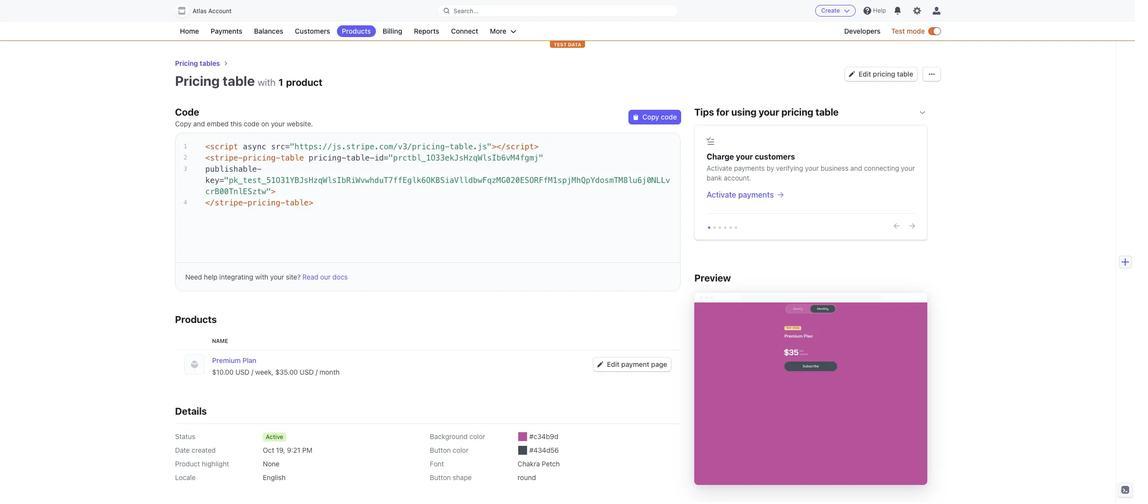 Task type: locate. For each thing, give the bounding box(es) containing it.
1 horizontal spatial and
[[851, 164, 863, 172]]

and inside code copy and embed this code on your website.
[[193, 120, 205, 128]]

0 vertical spatial 1
[[279, 77, 283, 88]]

"pk_test_51o31ybjshzqwlsibriwvwhdut7ffeglk6okbsiavlldbwfqzmg020esorffm1spjmhqpydosmtm8lu6j0nllv
[[224, 176, 671, 185]]

balances
[[254, 27, 283, 35]]

0 vertical spatial activate
[[707, 164, 733, 172]]

activate down the bank
[[707, 190, 737, 199]]

2 vertical spatial =
[[220, 176, 224, 185]]

color right background
[[470, 432, 486, 441]]

0 vertical spatial pricing
[[874, 70, 896, 78]]

edit payment page link
[[594, 358, 672, 371]]

products left billing
[[342, 27, 371, 35]]

premium plan link
[[212, 356, 586, 365]]

1 vertical spatial pricing
[[782, 106, 814, 118]]

activate payments
[[707, 190, 774, 199]]

svg image
[[850, 71, 855, 77]]

stripe-
[[210, 153, 243, 162], [215, 198, 248, 207]]

connecting
[[865, 164, 900, 172]]

/ left month
[[316, 368, 318, 376]]

1 pricing from the top
[[175, 59, 198, 67]]

reports
[[414, 27, 440, 35]]

pricing
[[175, 59, 198, 67], [175, 73, 220, 89]]

0 horizontal spatial 1
[[184, 142, 187, 150]]

your
[[759, 106, 780, 118], [271, 120, 285, 128], [736, 152, 753, 161], [806, 164, 820, 172], [902, 164, 916, 172], [270, 273, 284, 281]]

verifying
[[777, 164, 804, 172]]

stripe- down crb00tnlesztw"
[[215, 198, 248, 207]]

1 vertical spatial 1
[[184, 142, 187, 150]]

2 < from the top
[[205, 153, 210, 162]]

balances link
[[249, 25, 288, 37]]

pricing- down crb00tnlesztw"
[[248, 198, 285, 207]]

1 vertical spatial color
[[453, 446, 469, 454]]

stripe- up publishable-
[[210, 153, 243, 162]]

payments
[[211, 27, 243, 35]]

< script async src = "https://js.stripe.com/v3/pricing-table.js" ></ script >
[[205, 142, 539, 151]]

pricing
[[874, 70, 896, 78], [782, 106, 814, 118]]

with right integrating
[[255, 273, 268, 281]]

2 / from the left
[[316, 368, 318, 376]]

created
[[192, 446, 216, 454]]

1 script from the left
[[210, 142, 238, 151]]

1 horizontal spatial products
[[342, 27, 371, 35]]

1 horizontal spatial script
[[506, 142, 534, 151]]

svg image inside edit payment page link
[[598, 362, 603, 367]]

help
[[204, 273, 218, 281]]

0 vertical spatial pricing
[[175, 59, 198, 67]]

1 usd from the left
[[236, 368, 250, 376]]

pricing- for >
[[248, 198, 285, 207]]

1 vertical spatial and
[[851, 164, 863, 172]]

= down < script async src = "https://js.stripe.com/v3/pricing-table.js" ></ script >
[[384, 153, 389, 162]]

payments inside charge your customers activate payments by verifying your business and connecting your bank account.
[[735, 164, 765, 172]]

publishable- key
[[205, 164, 262, 185]]

your left site?
[[270, 273, 284, 281]]

0 horizontal spatial and
[[193, 120, 205, 128]]

svg image right edit pricing table
[[930, 71, 935, 77]]

create
[[822, 7, 841, 14]]

test mode
[[892, 27, 926, 35]]

with left product
[[258, 77, 276, 88]]

1 vertical spatial stripe-
[[215, 198, 248, 207]]

with
[[258, 77, 276, 88], [255, 273, 268, 281]]

activate
[[707, 164, 733, 172], [707, 190, 737, 199]]

pricing- down "https://js.stripe.com/v3/pricing-
[[309, 153, 346, 162]]

button for button color
[[430, 446, 451, 454]]

1 horizontal spatial color
[[470, 432, 486, 441]]

month
[[320, 368, 340, 376]]

your right connecting
[[902, 164, 916, 172]]

usd right "$35.00"
[[300, 368, 314, 376]]

oct 19, 9:21 pm
[[263, 446, 313, 454]]

0 vertical spatial =
[[285, 142, 290, 151]]

0 horizontal spatial usd
[[236, 368, 250, 376]]

1 horizontal spatial code
[[661, 113, 677, 121]]

1 vertical spatial with
[[255, 273, 268, 281]]

color
[[470, 432, 486, 441], [453, 446, 469, 454]]

"prctbl_1o33ekjshzqwlsib6vm4fgmj"
[[389, 153, 544, 162]]

svg image
[[930, 71, 935, 77], [633, 114, 639, 120], [598, 362, 603, 367]]

button down font
[[430, 473, 451, 482]]

code left tips
[[661, 113, 677, 121]]

Search… text field
[[438, 5, 678, 17]]

2 horizontal spatial =
[[384, 153, 389, 162]]

locale
[[175, 473, 196, 482]]

1 horizontal spatial >
[[309, 198, 314, 207]]

copy inside button
[[643, 113, 660, 121]]

edit pricing table link
[[846, 67, 918, 81]]

src
[[271, 142, 285, 151]]

and down code
[[193, 120, 205, 128]]

< for stripe-
[[205, 153, 210, 162]]

1 horizontal spatial =
[[285, 142, 290, 151]]

copy
[[643, 113, 660, 121], [175, 120, 192, 128]]

notifications image
[[894, 7, 902, 15]]

1 vertical spatial pricing
[[175, 73, 220, 89]]

1 vertical spatial >
[[271, 187, 276, 196]]

pricing inside "pricing tables" link
[[175, 59, 198, 67]]

read our docs link
[[303, 273, 348, 281]]

< stripe-pricing-table pricing-table-id = "prctbl_1o33ekjshzqwlsib6vm4fgmj"
[[205, 153, 544, 162]]

product
[[286, 77, 323, 88]]

pricing- down async at the top
[[243, 153, 281, 162]]

on
[[261, 120, 269, 128]]

#434d56
[[530, 446, 559, 454]]

1 horizontal spatial /
[[316, 368, 318, 376]]

1 activate from the top
[[707, 164, 733, 172]]

more
[[490, 27, 507, 35]]

button up font
[[430, 446, 451, 454]]

1 horizontal spatial pricing
[[874, 70, 896, 78]]

< right 2
[[205, 153, 210, 162]]

and inside charge your customers activate payments by verifying your business and connecting your bank account.
[[851, 164, 863, 172]]

0 horizontal spatial svg image
[[598, 362, 603, 367]]

1 button from the top
[[430, 446, 451, 454]]

activate payments link
[[707, 189, 916, 201]]

1 vertical spatial svg image
[[633, 114, 639, 120]]

script
[[210, 142, 238, 151], [506, 142, 534, 151]]

1 vertical spatial =
[[384, 153, 389, 162]]

pricing tables
[[175, 59, 220, 67]]

1 horizontal spatial edit
[[859, 70, 872, 78]]

help button
[[860, 3, 890, 19]]

and right business
[[851, 164, 863, 172]]

usd down the plan
[[236, 368, 250, 376]]

key
[[205, 176, 220, 185]]

0 horizontal spatial color
[[453, 446, 469, 454]]

=
[[285, 142, 290, 151], [384, 153, 389, 162], [220, 176, 224, 185]]

your right on in the top of the page
[[271, 120, 285, 128]]

0 horizontal spatial code
[[244, 120, 260, 128]]

1 horizontal spatial svg image
[[633, 114, 639, 120]]

2 button from the top
[[430, 473, 451, 482]]

2 horizontal spatial >
[[534, 142, 539, 151]]

code
[[661, 113, 677, 121], [244, 120, 260, 128]]

/
[[252, 368, 254, 376], [316, 368, 318, 376]]

product
[[175, 460, 200, 468]]

code left on in the top of the page
[[244, 120, 260, 128]]

1 / from the left
[[252, 368, 254, 376]]

2 pricing from the top
[[175, 73, 220, 89]]

1 < from the top
[[205, 142, 210, 151]]

0 horizontal spatial edit
[[607, 360, 620, 368]]

0 vertical spatial and
[[193, 120, 205, 128]]

1 left product
[[279, 77, 283, 88]]

svg image left copy code
[[633, 114, 639, 120]]

payments down account.
[[739, 190, 774, 199]]

stripe- for </
[[215, 198, 248, 207]]

2 vertical spatial svg image
[[598, 362, 603, 367]]

svg image for code
[[633, 114, 639, 120]]

data
[[568, 41, 582, 47]]

tables
[[200, 59, 220, 67]]

$35.00
[[276, 368, 298, 376]]

0 horizontal spatial products
[[175, 314, 217, 325]]

1 vertical spatial edit
[[607, 360, 620, 368]]

1 horizontal spatial usd
[[300, 368, 314, 376]]

async
[[243, 142, 267, 151]]

crb00tnlesztw"
[[205, 187, 271, 196]]

1 vertical spatial <
[[205, 153, 210, 162]]

svg image for payment
[[598, 362, 603, 367]]

19,
[[276, 446, 285, 454]]

edit right svg icon on the right of page
[[859, 70, 872, 78]]

0 vertical spatial edit
[[859, 70, 872, 78]]

edit for edit payment page
[[607, 360, 620, 368]]

test
[[554, 41, 567, 47]]

search…
[[454, 7, 479, 14]]

0 vertical spatial <
[[205, 142, 210, 151]]

0 vertical spatial button
[[430, 446, 451, 454]]

active
[[266, 433, 284, 441]]

0 vertical spatial color
[[470, 432, 486, 441]]

code copy and embed this code on your website.
[[175, 106, 313, 128]]

0 horizontal spatial /
[[252, 368, 254, 376]]

table.js"
[[450, 142, 492, 151]]

1 vertical spatial button
[[430, 473, 451, 482]]

pricing left tables in the left of the page
[[175, 59, 198, 67]]

0 vertical spatial products
[[342, 27, 371, 35]]

0 horizontal spatial copy
[[175, 120, 192, 128]]

= down publishable-
[[220, 176, 224, 185]]

0 vertical spatial with
[[258, 77, 276, 88]]

bank
[[707, 174, 723, 182]]

color down background color
[[453, 446, 469, 454]]

pricing table with
[[175, 73, 276, 89]]

atlas
[[193, 7, 207, 15]]

table
[[898, 70, 914, 78], [223, 73, 255, 89], [816, 106, 839, 118], [281, 153, 304, 162], [285, 198, 309, 207]]

your right verifying
[[806, 164, 820, 172]]

< down embed at the top of page
[[205, 142, 210, 151]]

svg image inside copy code button
[[633, 114, 639, 120]]

1 horizontal spatial copy
[[643, 113, 660, 121]]

tips for using your pricing table
[[695, 106, 839, 118]]

0 horizontal spatial script
[[210, 142, 238, 151]]

1 up 2
[[184, 142, 187, 150]]

activate up the bank
[[707, 164, 733, 172]]

products up name
[[175, 314, 217, 325]]

billing
[[383, 27, 403, 35]]

0 vertical spatial payments
[[735, 164, 765, 172]]

by
[[767, 164, 775, 172]]

date created
[[175, 446, 216, 454]]

edit left payment
[[607, 360, 620, 368]]

2 horizontal spatial svg image
[[930, 71, 935, 77]]

/ left week
[[252, 368, 254, 376]]

<
[[205, 142, 210, 151], [205, 153, 210, 162]]

pricing down "pricing tables" link
[[175, 73, 220, 89]]

1 vertical spatial activate
[[707, 190, 737, 199]]

charge your customers activate payments by verifying your business and connecting your bank account.
[[707, 152, 916, 182]]

payment
[[622, 360, 650, 368]]

payments up account.
[[735, 164, 765, 172]]

week
[[255, 368, 272, 376]]

svg image left payment
[[598, 362, 603, 367]]

pricing for tables
[[175, 59, 198, 67]]

reports link
[[409, 25, 444, 37]]

= down website.
[[285, 142, 290, 151]]

0 vertical spatial svg image
[[930, 71, 935, 77]]

0 vertical spatial stripe-
[[210, 153, 243, 162]]

website.
[[287, 120, 313, 128]]

2 vertical spatial >
[[309, 198, 314, 207]]

0 horizontal spatial >
[[271, 187, 276, 196]]



Task type: vqa. For each thing, say whether or not it's contained in the screenshot.


Task type: describe. For each thing, give the bounding box(es) containing it.
details
[[175, 405, 207, 417]]

read
[[303, 273, 319, 281]]

pm
[[302, 446, 313, 454]]

tips
[[695, 106, 715, 118]]

plan
[[243, 356, 257, 364]]

background
[[430, 432, 468, 441]]

id
[[375, 153, 384, 162]]

account.
[[724, 174, 752, 182]]

charge
[[707, 152, 735, 161]]

button shape
[[430, 473, 472, 482]]

4
[[184, 199, 187, 206]]

shape
[[453, 473, 472, 482]]

table-
[[346, 153, 375, 162]]

pricing for table
[[175, 73, 220, 89]]

color for background color
[[470, 432, 486, 441]]

$10.00
[[212, 368, 234, 376]]

2
[[184, 154, 187, 161]]

for
[[717, 106, 730, 118]]

our
[[320, 273, 331, 281]]

with inside the pricing table with
[[258, 77, 276, 88]]

name
[[212, 338, 228, 344]]

background color
[[430, 432, 486, 441]]

customers
[[755, 152, 796, 161]]

business
[[821, 164, 849, 172]]

premium
[[212, 356, 241, 364]]

developers link
[[840, 25, 886, 37]]

0 horizontal spatial =
[[220, 176, 224, 185]]

need
[[185, 273, 202, 281]]

your right using
[[759, 106, 780, 118]]

billing link
[[378, 25, 407, 37]]

1 vertical spatial payments
[[739, 190, 774, 199]]

status
[[175, 432, 195, 441]]

"pk_test_51o31ybjshzqwlsibriwvwhdut7ffeglk6okbsiavlldbwfqzmg020esorffm1spjmhqpydosmtm8lu6j0nllv crb00tnlesztw"
[[205, 176, 671, 196]]

pricing tables link
[[175, 59, 220, 68]]

0 horizontal spatial pricing
[[782, 106, 814, 118]]

stripe- for <
[[210, 153, 243, 162]]

account
[[208, 7, 232, 15]]

3
[[184, 165, 187, 172]]

font
[[430, 460, 444, 468]]

Search… search field
[[438, 5, 678, 17]]

atlas account button
[[175, 4, 242, 18]]

create button
[[816, 5, 856, 17]]

home
[[180, 27, 199, 35]]

color for button color
[[453, 446, 469, 454]]

2 usd from the left
[[300, 368, 314, 376]]

copy inside code copy and embed this code on your website.
[[175, 120, 192, 128]]

help
[[874, 7, 887, 14]]

docs
[[333, 273, 348, 281]]

#c34b9d
[[530, 432, 559, 441]]

payments link
[[206, 25, 247, 37]]

button for button shape
[[430, 473, 451, 482]]

petch
[[542, 460, 560, 468]]

customers
[[295, 27, 330, 35]]

more button
[[485, 25, 521, 37]]

code
[[175, 106, 199, 118]]

integrating
[[219, 273, 253, 281]]

developers
[[845, 27, 881, 35]]

this
[[231, 120, 242, 128]]

</
[[205, 198, 215, 207]]

chakra petch
[[518, 460, 560, 468]]

premium plan $10.00 usd / week $35.00 usd / month
[[212, 356, 340, 376]]

code inside code copy and embed this code on your website.
[[244, 120, 260, 128]]

connect
[[451, 27, 479, 35]]

none
[[263, 460, 280, 468]]

edit payment page
[[607, 360, 668, 368]]

embed
[[207, 120, 229, 128]]

1 vertical spatial products
[[175, 314, 217, 325]]

code inside button
[[661, 113, 677, 121]]

0 vertical spatial >
[[534, 142, 539, 151]]

date
[[175, 446, 190, 454]]

pricing- for pricing-
[[243, 153, 281, 162]]

need help integrating with your site? read our docs
[[185, 273, 348, 281]]

using
[[732, 106, 757, 118]]

2 script from the left
[[506, 142, 534, 151]]

button color
[[430, 446, 469, 454]]

site?
[[286, 273, 301, 281]]

1 horizontal spatial 1
[[279, 77, 283, 88]]

< for script
[[205, 142, 210, 151]]

></
[[492, 142, 506, 151]]

products link
[[337, 25, 376, 37]]

customers link
[[290, 25, 335, 37]]

highlight
[[202, 460, 229, 468]]

edit for edit pricing table
[[859, 70, 872, 78]]

activate inside charge your customers activate payments by verifying your business and connecting your bank account.
[[707, 164, 733, 172]]

preview
[[695, 272, 732, 283]]

your inside code copy and embed this code on your website.
[[271, 120, 285, 128]]

2 activate from the top
[[707, 190, 737, 199]]

english
[[263, 473, 286, 482]]

page
[[652, 360, 668, 368]]

home link
[[175, 25, 204, 37]]

test
[[892, 27, 906, 35]]

your up account.
[[736, 152, 753, 161]]

copy code button
[[629, 110, 681, 124]]



